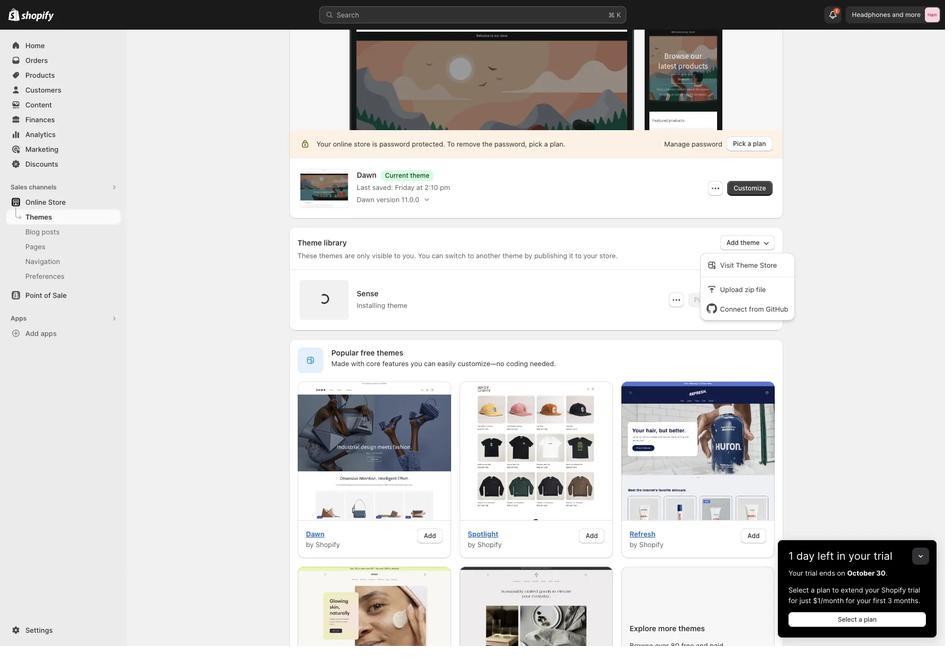 Task type: describe. For each thing, give the bounding box(es) containing it.
online
[[25, 198, 46, 206]]

1 button
[[825, 6, 842, 23]]

plan for select a plan to extend your shopify trial for just $1/month for your first 3 months.
[[817, 586, 831, 594]]

products
[[25, 71, 55, 79]]

content link
[[6, 97, 121, 112]]

settings link
[[6, 623, 121, 638]]

customers
[[25, 86, 61, 94]]

select a plan
[[838, 615, 877, 623]]

3
[[888, 596, 893, 605]]

posts
[[42, 228, 60, 236]]

trial inside dropdown button
[[874, 550, 893, 563]]

point of sale
[[25, 291, 67, 300]]

left
[[818, 550, 834, 563]]

your inside dropdown button
[[849, 550, 871, 563]]

trial inside select a plan to extend your shopify trial for just $1/month for your first 3 months.
[[909, 586, 921, 594]]

preferences link
[[6, 269, 121, 284]]

pages
[[25, 242, 45, 251]]

select a plan link
[[789, 612, 927, 627]]

select for select a plan to extend your shopify trial for just $1/month for your first 3 months.
[[789, 586, 809, 594]]

$1/month
[[814, 596, 844, 605]]

and
[[893, 11, 904, 19]]

headphones
[[853, 11, 891, 19]]

⌘
[[609, 11, 615, 19]]

analytics
[[25, 130, 56, 139]]

finances
[[25, 115, 55, 124]]

1 day left in your trial element
[[778, 568, 937, 638]]

to
[[833, 586, 839, 594]]

orders link
[[6, 53, 121, 68]]

on
[[838, 569, 846, 577]]

ends
[[820, 569, 836, 577]]

themes link
[[6, 210, 121, 224]]

30
[[877, 569, 886, 577]]

channels
[[29, 183, 57, 191]]

home link
[[6, 38, 121, 53]]

discounts link
[[6, 157, 121, 171]]

more
[[906, 11, 921, 19]]

your
[[789, 569, 804, 577]]

october
[[848, 569, 875, 577]]

add
[[25, 329, 39, 338]]

1 day left in your trial
[[789, 550, 893, 563]]

just
[[800, 596, 812, 605]]

orders
[[25, 56, 48, 65]]

marketing
[[25, 145, 58, 153]]

first
[[874, 596, 886, 605]]

sales channels button
[[6, 180, 121, 195]]

shopify image
[[21, 11, 54, 22]]

pages link
[[6, 239, 121, 254]]

point of sale link
[[6, 288, 121, 303]]

customers link
[[6, 83, 121, 97]]

your trial ends on october 30 .
[[789, 569, 888, 577]]

shopify
[[882, 586, 907, 594]]

extend
[[841, 586, 864, 594]]

shopify image
[[8, 8, 20, 21]]

1 for from the left
[[789, 596, 798, 605]]

select for select a plan
[[838, 615, 857, 623]]

1 for 1 day left in your trial
[[789, 550, 794, 563]]

apps
[[11, 314, 27, 322]]

search
[[337, 11, 359, 19]]

finances link
[[6, 112, 121, 127]]

sales
[[11, 183, 27, 191]]

home
[[25, 41, 45, 50]]

in
[[837, 550, 846, 563]]

point
[[25, 291, 42, 300]]



Task type: locate. For each thing, give the bounding box(es) containing it.
0 vertical spatial your
[[849, 550, 871, 563]]

trial right your
[[806, 569, 818, 577]]

online store link
[[6, 195, 121, 210]]

sale
[[53, 291, 67, 300]]

your
[[849, 550, 871, 563], [866, 586, 880, 594], [857, 596, 872, 605]]

1 vertical spatial 1
[[789, 550, 794, 563]]

blog posts link
[[6, 224, 121, 239]]

0 horizontal spatial trial
[[806, 569, 818, 577]]

0 horizontal spatial a
[[811, 586, 815, 594]]

1 horizontal spatial plan
[[864, 615, 877, 623]]

1 day left in your trial button
[[778, 540, 937, 563]]

for left just
[[789, 596, 798, 605]]

select inside select a plan to extend your shopify trial for just $1/month for your first 3 months.
[[789, 586, 809, 594]]

trial up 30
[[874, 550, 893, 563]]

apps
[[41, 329, 57, 338]]

.
[[886, 569, 888, 577]]

1 horizontal spatial a
[[859, 615, 863, 623]]

trial
[[874, 550, 893, 563], [806, 569, 818, 577], [909, 586, 921, 594]]

a up just
[[811, 586, 815, 594]]

⌘ k
[[609, 11, 622, 19]]

for down extend
[[846, 596, 855, 605]]

navigation
[[25, 257, 60, 266]]

a for select a plan
[[859, 615, 863, 623]]

a for select a plan to extend your shopify trial for just $1/month for your first 3 months.
[[811, 586, 815, 594]]

a inside select a plan to extend your shopify trial for just $1/month for your first 3 months.
[[811, 586, 815, 594]]

1 vertical spatial trial
[[806, 569, 818, 577]]

settings
[[25, 626, 53, 635]]

1 horizontal spatial 1
[[836, 8, 838, 14]]

months.
[[895, 596, 921, 605]]

0 vertical spatial 1
[[836, 8, 838, 14]]

0 horizontal spatial select
[[789, 586, 809, 594]]

plan up $1/month
[[817, 586, 831, 594]]

select down select a plan to extend your shopify trial for just $1/month for your first 3 months.
[[838, 615, 857, 623]]

blog posts
[[25, 228, 60, 236]]

plan
[[817, 586, 831, 594], [864, 615, 877, 623]]

2 vertical spatial your
[[857, 596, 872, 605]]

1 vertical spatial select
[[838, 615, 857, 623]]

analytics link
[[6, 127, 121, 142]]

sales channels
[[11, 183, 57, 191]]

store
[[48, 198, 66, 206]]

1 horizontal spatial for
[[846, 596, 855, 605]]

0 horizontal spatial for
[[789, 596, 798, 605]]

2 vertical spatial trial
[[909, 586, 921, 594]]

1 inside dropdown button
[[836, 8, 838, 14]]

a
[[811, 586, 815, 594], [859, 615, 863, 623]]

1 vertical spatial your
[[866, 586, 880, 594]]

of
[[44, 291, 51, 300]]

1 left headphones
[[836, 8, 838, 14]]

1 left day
[[789, 550, 794, 563]]

your up first
[[866, 586, 880, 594]]

plan down first
[[864, 615, 877, 623]]

your up october
[[849, 550, 871, 563]]

add apps
[[25, 329, 57, 338]]

online store
[[25, 198, 66, 206]]

select a plan to extend your shopify trial for just $1/month for your first 3 months.
[[789, 586, 921, 605]]

headphones and more image
[[926, 7, 940, 22]]

select up just
[[789, 586, 809, 594]]

1 for 1
[[836, 8, 838, 14]]

0 vertical spatial plan
[[817, 586, 831, 594]]

2 horizontal spatial trial
[[909, 586, 921, 594]]

select inside select a plan link
[[838, 615, 857, 623]]

add apps button
[[6, 326, 121, 341]]

navigation link
[[6, 254, 121, 269]]

apps button
[[6, 311, 121, 326]]

blog
[[25, 228, 40, 236]]

0 vertical spatial trial
[[874, 550, 893, 563]]

day
[[797, 550, 815, 563]]

preferences
[[25, 272, 64, 280]]

themes
[[25, 213, 52, 221]]

1 horizontal spatial trial
[[874, 550, 893, 563]]

2 for from the left
[[846, 596, 855, 605]]

1
[[836, 8, 838, 14], [789, 550, 794, 563]]

k
[[617, 11, 622, 19]]

content
[[25, 101, 52, 109]]

a down select a plan to extend your shopify trial for just $1/month for your first 3 months.
[[859, 615, 863, 623]]

0 horizontal spatial 1
[[789, 550, 794, 563]]

0 vertical spatial select
[[789, 586, 809, 594]]

select
[[789, 586, 809, 594], [838, 615, 857, 623]]

discounts
[[25, 160, 58, 168]]

0 horizontal spatial plan
[[817, 586, 831, 594]]

trial up months.
[[909, 586, 921, 594]]

point of sale button
[[0, 288, 127, 303]]

1 vertical spatial a
[[859, 615, 863, 623]]

plan inside select a plan to extend your shopify trial for just $1/month for your first 3 months.
[[817, 586, 831, 594]]

0 vertical spatial a
[[811, 586, 815, 594]]

your left first
[[857, 596, 872, 605]]

1 inside dropdown button
[[789, 550, 794, 563]]

1 horizontal spatial select
[[838, 615, 857, 623]]

for
[[789, 596, 798, 605], [846, 596, 855, 605]]

products link
[[6, 68, 121, 83]]

plan for select a plan
[[864, 615, 877, 623]]

marketing link
[[6, 142, 121, 157]]

headphones and more
[[853, 11, 921, 19]]

1 vertical spatial plan
[[864, 615, 877, 623]]



Task type: vqa. For each thing, say whether or not it's contained in the screenshot.
the listing
no



